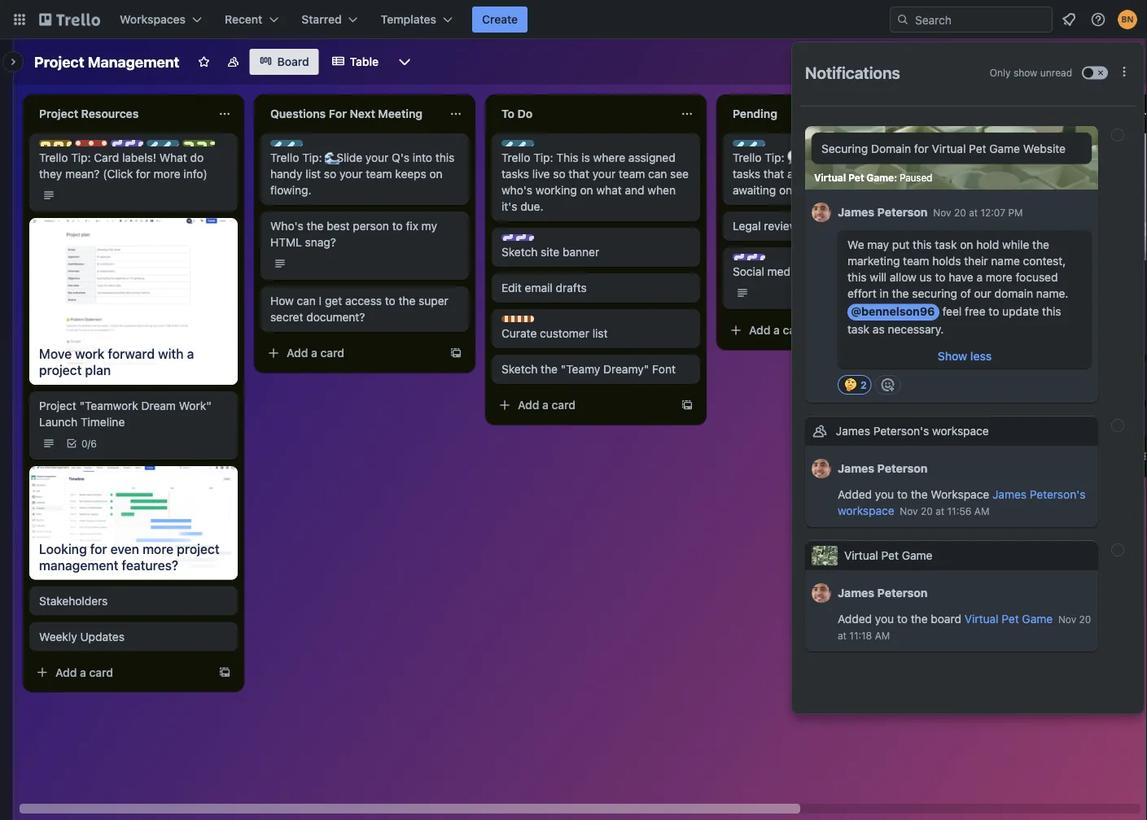 Task type: describe. For each thing, give the bounding box(es) containing it.
0 horizontal spatial virtual pet game link
[[814, 171, 894, 184]]

curate
[[502, 327, 537, 340]]

and
[[625, 184, 645, 197]]

feel free to update this task as necessary.
[[848, 305, 1062, 336]]

0 vertical spatial for
[[914, 142, 929, 156]]

those for almost
[[819, 151, 849, 165]]

do
[[518, 107, 533, 121]]

starred
[[302, 13, 342, 26]]

tip up info)
[[192, 141, 207, 152]]

peterson for pet
[[878, 587, 928, 600]]

i
[[319, 294, 322, 308]]

0 vertical spatial design
[[127, 141, 160, 152]]

0 vertical spatial james peterson's workspace
[[836, 425, 989, 438]]

add down weekly
[[55, 666, 77, 680]]

so inside "trello tip trello tip: 🌊slide your q's into this handy list so your team keeps on flowing."
[[324, 167, 337, 181]]

to up nov 20 at 11:56 am
[[897, 488, 908, 502]]

your left q's
[[366, 151, 389, 165]]

to inside the feel free to update this task as necessary.
[[989, 305, 1000, 318]]

are for almost
[[788, 167, 804, 181]]

james peterson for pet
[[838, 587, 928, 600]]

pet right board
[[1002, 613, 1019, 626]]

0 vertical spatial team
[[162, 141, 188, 152]]

create from template… image for last
[[912, 324, 925, 337]]

tip inside the trello tip trello tip: splash those redtape- heavy issues that are slowing your team down here.
[[1009, 268, 1024, 279]]

james peterson nov 20 at 12:07 pm
[[838, 206, 1023, 219]]

card for flowing.
[[321, 347, 345, 360]]

done
[[846, 167, 872, 181]]

"teamy
[[561, 363, 600, 376]]

tip: inside trello tip: card labels! what do they mean? (click for more info)
[[71, 151, 91, 165]]

the inside how can i get access to the super secret document?
[[399, 294, 416, 308]]

snag?
[[305, 236, 336, 249]]

0 / 6
[[81, 438, 97, 450]]

open information menu image
[[1091, 11, 1107, 28]]

list inside "trello tip trello tip: 🌊slide your q's into this handy list so your team keeps on flowing."
[[306, 167, 321, 181]]

tip for trello tip: this is where assigned tasks live so that your team can see who's working on what and when it's due.
[[547, 141, 562, 152]]

trello tip: card labels! what do they mean? (click for more info)
[[39, 151, 207, 181]]

1 horizontal spatial create from template… image
[[1143, 451, 1148, 464]]

project inside the move work forward with a project plan
[[39, 363, 82, 378]]

as
[[873, 323, 885, 336]]

add a card button down budget approval link
[[954, 445, 1137, 471]]

power ups image
[[891, 55, 904, 68]]

card for one
[[783, 324, 807, 337]]

the up contest,
[[1033, 238, 1050, 252]]

between
[[867, 151, 912, 165]]

less
[[971, 350, 992, 363]]

priority
[[91, 141, 126, 152]]

james for james peterson's workspace link
[[993, 488, 1027, 502]]

board
[[931, 613, 962, 626]]

a for add a card button related to flowing.
[[311, 347, 318, 360]]

filters
[[967, 55, 1001, 68]]

do
[[190, 151, 204, 165]]

on inside we may put this task on hold while the marketing team holds their name contest, this will allow us to have a more focused effort in the securing of our domain name. @bennelson96
[[960, 238, 974, 252]]

to inside who's the best person to fix my html snag?
[[392, 219, 403, 233]]

meeting
[[378, 107, 423, 121]]

email
[[525, 281, 553, 295]]

add down budget in the bottom of the page
[[981, 451, 1002, 464]]

(click
[[103, 167, 133, 181]]

project for project resources
[[39, 107, 78, 121]]

customer
[[540, 327, 590, 340]]

0
[[81, 438, 88, 450]]

a for add a card button below budget approval link
[[1005, 451, 1011, 464]]

card
[[94, 151, 119, 165]]

allow
[[890, 271, 917, 284]]

project "teamwork dream work" launch timeline
[[39, 399, 212, 429]]

looking for even more project management features? link
[[29, 535, 238, 580]]

looking
[[39, 542, 87, 557]]

timeline
[[81, 416, 125, 429]]

a for who's add a card button
[[542, 399, 549, 412]]

1 vertical spatial virtual pet game link
[[965, 613, 1053, 626]]

Pending text field
[[723, 101, 902, 127]]

edit email drafts
[[502, 281, 587, 295]]

show less button
[[838, 344, 1092, 369]]

notifications
[[805, 63, 901, 82]]

james peterson button up added you to the workspace at the bottom right
[[838, 462, 928, 476]]

tip for trello tip: 🌊slide your q's into this handy list so your team keeps on flowing.
[[316, 141, 330, 152]]

only
[[990, 67, 1011, 79]]

freelancer contracts link
[[964, 378, 1148, 394]]

my
[[422, 219, 437, 233]]

who's the best person to fix my html snag? link
[[270, 218, 459, 251]]

for
[[329, 107, 347, 121]]

0 horizontal spatial color: purple, title: "design team" element
[[111, 140, 188, 152]]

james peterson for peterson's
[[838, 462, 928, 476]]

james peterson (jamespeterson93) image for added you to the board
[[812, 581, 832, 606]]

but
[[875, 167, 893, 181]]

for inside trello tip: card labels! what do they mean? (click for more info)
[[136, 167, 151, 181]]

move work forward with a project plan link
[[29, 340, 238, 385]]

domain
[[995, 287, 1034, 301]]

marketing
[[848, 255, 900, 268]]

questions for next meeting
[[270, 107, 423, 121]]

tasks for that
[[733, 167, 761, 181]]

automation image
[[914, 49, 936, 72]]

james peterson (jamespeterson93) image
[[812, 200, 832, 225]]

templates button
[[371, 7, 463, 33]]

game inside the securing domain for virtual pet game website link
[[990, 142, 1020, 156]]

nov for workspace
[[900, 506, 918, 518]]

how
[[270, 294, 294, 308]]

will
[[870, 271, 887, 284]]

add a card for flowing.
[[287, 347, 345, 360]]

1 peterson from the top
[[878, 206, 928, 219]]

create button
[[472, 7, 528, 33]]

1 vertical spatial list
[[593, 327, 608, 340]]

card down "approval"
[[1014, 451, 1038, 464]]

trello tip: 🌊slide your q's into this handy list so your team keeps on flowing. link
[[270, 150, 459, 199]]

the left board
[[911, 613, 928, 626]]

that inside "trello tip trello tip: this is where assigned tasks live so that your team can see who's working on what and when it's due."
[[569, 167, 590, 181]]

table link
[[322, 49, 389, 75]]

recent button
[[215, 7, 289, 33]]

virtual up paused on the top
[[932, 142, 966, 156]]

tip: for trello tip: 🌊slide your q's into this handy list so your team keeps on flowing.
[[302, 151, 322, 165]]

trello inside trello tip: card labels! what do they mean? (click for more info)
[[39, 151, 68, 165]]

securing
[[912, 287, 958, 301]]

To Do text field
[[492, 101, 671, 127]]

how can i get access to the super secret document?
[[270, 294, 449, 324]]

for inside looking for even more project management features?
[[90, 542, 107, 557]]

approval
[[1005, 415, 1050, 428]]

issues
[[998, 294, 1031, 308]]

add a card for who's
[[518, 399, 576, 412]]

team inside we may put this task on hold while the marketing team holds their name contest, this will allow us to have a more focused effort in the securing of our domain name. @bennelson96
[[903, 255, 930, 268]]

virtual up step.
[[814, 172, 846, 183]]

1 vertical spatial create from template… image
[[218, 667, 231, 680]]

also
[[896, 167, 917, 181]]

a for add a card button underneath weekly updates link at left
[[80, 666, 86, 680]]

trello tip trello tip: 🌊slide your q's into this handy list so your team keeps on flowing.
[[270, 141, 455, 197]]

color: orange, title: "one more step" element for freelancer
[[964, 368, 997, 375]]

virtual pet game : paused
[[814, 172, 933, 183]]

"teamwork
[[79, 399, 138, 413]]

show menu image
[[1117, 54, 1134, 70]]

tip: for trello tip: 💬for those in-between tasks that are almost done but also awaiting one last step.
[[765, 151, 785, 165]]

project inside looking for even more project management features?
[[177, 542, 220, 557]]

our
[[974, 287, 992, 301]]

add a card button down weekly updates link at left
[[29, 660, 212, 686]]

nov for game
[[1059, 614, 1077, 626]]

banner
[[563, 246, 600, 259]]

at inside james peterson nov 20 at 12:07 pm
[[969, 207, 978, 219]]

when
[[648, 184, 676, 197]]

0 vertical spatial peterson's
[[874, 425, 930, 438]]

trello tip trello tip: splash those redtape- heavy issues that are slowing your team down here.
[[964, 268, 1144, 324]]

what
[[597, 184, 622, 197]]

team for sketch
[[553, 235, 579, 247]]

color: sky, title: "trello tip" element for to do
[[502, 140, 562, 152]]

Questions For Next Meeting text field
[[261, 101, 440, 127]]

stakeholders
[[39, 595, 108, 608]]

0 notifications image
[[1060, 10, 1079, 29]]

move
[[39, 347, 72, 362]]

to inside we may put this task on hold while the marketing team holds their name contest, this will allow us to have a more focused effort in the securing of our domain name. @bennelson96
[[935, 271, 946, 284]]

info)
[[184, 167, 207, 181]]

see
[[670, 167, 689, 181]]

heavy
[[964, 294, 995, 308]]

best
[[327, 219, 350, 233]]

1 vertical spatial james peterson's workspace
[[838, 488, 1086, 518]]

color: purple, title: "design team" element for social media assets
[[733, 254, 810, 266]]

0 horizontal spatial create from template… image
[[450, 347, 463, 360]]

0 vertical spatial workspace
[[933, 425, 989, 438]]

to
[[502, 107, 515, 121]]

a for add a card button corresponding to one
[[774, 324, 780, 337]]

added for added you to the workspace
[[838, 488, 872, 502]]

access
[[345, 294, 382, 308]]

ben nelson (bennelson96) image
[[1018, 50, 1041, 73]]

11:56
[[948, 506, 972, 518]]

Search field
[[910, 7, 1052, 32]]

am for added you to the workspace
[[975, 506, 990, 518]]

that for tasks
[[764, 167, 785, 181]]

team for heavy
[[964, 311, 991, 324]]

@bennelson96
[[851, 305, 935, 318]]

the up nov 20 at 11:56 am
[[911, 488, 928, 502]]

freelancer contracts
[[964, 379, 1073, 393]]

management
[[88, 53, 180, 70]]

drafts
[[556, 281, 587, 295]]

redtape-
[[1090, 278, 1136, 292]]

more inside looking for even more project management features?
[[143, 542, 174, 557]]

ben nelson (bennelson96) image
[[1118, 10, 1138, 29]]

fix
[[406, 219, 419, 233]]

your for tasks
[[593, 167, 616, 181]]

color: yellow, title: "copy request" element
[[39, 140, 72, 147]]

one
[[779, 184, 799, 197]]

back to home image
[[39, 7, 100, 33]]

6
[[91, 438, 97, 450]]

can inside how can i get access to the super secret document?
[[297, 294, 316, 308]]

looking for even more project management features?
[[39, 542, 220, 573]]

update
[[1003, 305, 1039, 318]]

this inside "trello tip trello tip: 🌊slide your q's into this handy list so your team keeps on flowing."
[[436, 151, 455, 165]]

weekly updates
[[39, 630, 125, 644]]



Task type: vqa. For each thing, say whether or not it's contained in the screenshot.
rightmost the the
no



Task type: locate. For each thing, give the bounding box(es) containing it.
0 horizontal spatial am
[[875, 631, 890, 642]]

that inside the trello tip trello tip: splash those redtape- heavy issues that are slowing your team down here.
[[1035, 294, 1055, 308]]

team up drafts
[[553, 235, 579, 247]]

project up features?
[[177, 542, 220, 557]]

0 vertical spatial can
[[648, 167, 667, 181]]

virtual pet game link right board
[[965, 613, 1053, 626]]

a inside we may put this task on hold while the marketing team holds their name contest, this will allow us to have a more focused effort in the securing of our domain name. @bennelson96
[[977, 271, 983, 284]]

1 vertical spatial workspace
[[838, 505, 895, 518]]

hold
[[977, 238, 999, 252]]

html
[[270, 236, 302, 249]]

more down what
[[154, 167, 180, 181]]

unread
[[1041, 67, 1073, 79]]

0 horizontal spatial nov
[[900, 506, 918, 518]]

1 vertical spatial can
[[297, 294, 316, 308]]

1 horizontal spatial project
[[177, 542, 220, 557]]

added for added you to the board virtual pet game
[[838, 613, 872, 626]]

at left 12:07
[[969, 207, 978, 219]]

1 horizontal spatial team
[[553, 235, 579, 247]]

so up working on the top of the page
[[553, 167, 566, 181]]

1 horizontal spatial peterson's
[[1030, 488, 1086, 502]]

0 vertical spatial james peterson (jamespeterson93) image
[[812, 457, 832, 481]]

peterson's down budget approval link
[[1030, 488, 1086, 502]]

0 vertical spatial create from template… image
[[912, 324, 925, 337]]

this inside the feel free to update this task as necessary.
[[1042, 305, 1062, 318]]

1 horizontal spatial color: purple, title: "design team" element
[[502, 235, 579, 247]]

more down name in the top of the page
[[986, 271, 1013, 284]]

1 so from the left
[[324, 167, 337, 181]]

tip: inside trello tip trello tip: 💬for those in-between tasks that are almost done but also awaiting one last step.
[[765, 151, 785, 165]]

a up our
[[977, 271, 983, 284]]

james peterson button up may
[[838, 206, 928, 219]]

project down back to home image
[[34, 53, 84, 70]]

search image
[[897, 13, 910, 26]]

we
[[848, 238, 865, 252]]

tip for trello tip: 💬for those in-between tasks that are almost done but also awaiting one last step.
[[778, 141, 793, 152]]

a down sketch the "teamy dreamy" font
[[542, 399, 549, 412]]

james for james peterson button under virtual pet game
[[838, 587, 875, 600]]

1 vertical spatial peterson
[[878, 462, 928, 476]]

those inside the trello tip trello tip: splash those redtape- heavy issues that are slowing your team down here.
[[1057, 278, 1087, 292]]

curate customer list link
[[502, 326, 691, 342]]

:
[[894, 172, 898, 183]]

calendar power-up image
[[861, 55, 874, 68]]

tasks up awaiting
[[733, 167, 761, 181]]

are inside trello tip trello tip: 💬for those in-between tasks that are almost done but also awaiting one last step.
[[788, 167, 804, 181]]

1 horizontal spatial tasks
[[733, 167, 761, 181]]

am for added you to the board
[[875, 631, 890, 642]]

add down secret
[[287, 347, 308, 360]]

1 tasks from the left
[[502, 167, 529, 181]]

1 vertical spatial at
[[936, 506, 945, 518]]

tip up the live
[[547, 141, 562, 152]]

2 peterson from the top
[[878, 462, 928, 476]]

so inside "trello tip trello tip: this is where assigned tasks live so that your team can see who's working on what and when it's due."
[[553, 167, 566, 181]]

at for virtual pet game
[[838, 631, 847, 642]]

nov inside james peterson nov 20 at 12:07 pm
[[934, 207, 952, 219]]

task left as at the top of page
[[848, 323, 870, 336]]

design for sketch
[[518, 235, 551, 247]]

management
[[39, 558, 118, 573]]

your for this
[[340, 167, 363, 181]]

added up 11:18
[[838, 613, 872, 626]]

sketch
[[502, 246, 538, 259], [502, 363, 538, 376]]

tip: up handy
[[302, 151, 322, 165]]

1 vertical spatial on
[[580, 184, 593, 197]]

securing domain for virtual pet game website
[[822, 142, 1066, 156]]

feel
[[943, 305, 962, 318]]

add a card button for flowing.
[[261, 340, 443, 366]]

font
[[652, 363, 676, 376]]

of
[[961, 287, 971, 301]]

0 vertical spatial are
[[788, 167, 804, 181]]

name.
[[1037, 287, 1069, 301]]

more up features?
[[143, 542, 174, 557]]

tip inside "trello tip trello tip: 🌊slide your q's into this handy list so your team keeps on flowing."
[[316, 141, 330, 152]]

the left the super
[[399, 294, 416, 308]]

add a card down media at the top right
[[749, 324, 807, 337]]

freelancer
[[964, 379, 1020, 393]]

peterson's
[[874, 425, 930, 438], [1030, 488, 1086, 502]]

project inside board name text box
[[34, 53, 84, 70]]

tip: up issues at the right of page
[[996, 278, 1016, 292]]

2 tasks from the left
[[733, 167, 761, 181]]

star or unstar board image
[[197, 55, 211, 68]]

0 horizontal spatial task
[[848, 323, 870, 336]]

on
[[430, 167, 443, 181], [580, 184, 593, 197], [960, 238, 974, 252]]

color: purple, title: "design team" element
[[111, 140, 188, 152], [502, 235, 579, 247], [733, 254, 810, 266]]

this
[[436, 151, 455, 165], [913, 238, 932, 252], [848, 271, 867, 284], [1042, 305, 1062, 318]]

you for board
[[875, 613, 894, 626]]

1 horizontal spatial on
[[580, 184, 593, 197]]

peterson up added you to the workspace at the bottom right
[[878, 462, 928, 476]]

james peterson button up board
[[805, 571, 1099, 610]]

to left fix
[[392, 219, 403, 233]]

2 vertical spatial at
[[838, 631, 847, 642]]

tasks
[[502, 167, 529, 181], [733, 167, 761, 181]]

2 sketch from the top
[[502, 363, 538, 376]]

2 horizontal spatial create from template… image
[[912, 324, 925, 337]]

your inside "trello tip trello tip: this is where assigned tasks live so that your team can see who's working on what and when it's due."
[[593, 167, 616, 181]]

those up slowing in the top of the page
[[1057, 278, 1087, 292]]

2 horizontal spatial 20
[[1080, 614, 1092, 626]]

those up almost
[[819, 151, 849, 165]]

project for project "teamwork dream work" launch timeline
[[39, 399, 76, 413]]

james peterson's workspace link
[[838, 488, 1086, 518]]

primary element
[[0, 0, 1148, 39]]

peterson for peterson's
[[878, 462, 928, 476]]

tasks inside "trello tip trello tip: this is where assigned tasks live so that your team can see who's working on what and when it's due."
[[502, 167, 529, 181]]

on inside "trello tip trello tip: 🌊slide your q's into this handy list so your team keeps on flowing."
[[430, 167, 443, 181]]

0 horizontal spatial 20
[[921, 506, 933, 518]]

card down updates
[[89, 666, 113, 680]]

1 vertical spatial am
[[875, 631, 890, 642]]

1 vertical spatial for
[[136, 167, 151, 181]]

add a card down "teamy
[[518, 399, 576, 412]]

2 vertical spatial project
[[39, 399, 76, 413]]

1 horizontal spatial for
[[136, 167, 151, 181]]

in
[[880, 287, 889, 301]]

nov inside nov 20 at 11:18 am
[[1059, 614, 1077, 626]]

virtual right board
[[965, 613, 999, 626]]

color: purple, title: "design team" element for sketch site banner
[[502, 235, 579, 247]]

tip: inside "trello tip trello tip: 🌊slide your q's into this handy list so your team keeps on flowing."
[[302, 151, 322, 165]]

2 james peterson from the top
[[838, 587, 928, 600]]

2 vertical spatial team
[[785, 255, 810, 266]]

20
[[954, 207, 967, 219], [921, 506, 933, 518], [1080, 614, 1092, 626]]

legal review
[[733, 219, 798, 233]]

0 horizontal spatial peterson's
[[874, 425, 930, 438]]

your up what
[[593, 167, 616, 181]]

2 horizontal spatial for
[[914, 142, 929, 156]]

1 horizontal spatial workspace
[[933, 425, 989, 438]]

2 james peterson (jamespeterson93) image from the top
[[812, 581, 832, 606]]

are inside the trello tip trello tip: splash those redtape- heavy issues that are slowing your team down here.
[[1058, 294, 1075, 308]]

team inside design team sketch site banner
[[553, 235, 579, 247]]

a down weekly updates
[[80, 666, 86, 680]]

this right put at the top right of page
[[913, 238, 932, 252]]

you for workspace
[[875, 488, 894, 502]]

1 vertical spatial project
[[39, 107, 78, 121]]

1 vertical spatial color: orange, title: "one more step" element
[[964, 368, 997, 375]]

tip: up mean?
[[71, 151, 91, 165]]

trello tip: this is where assigned tasks live so that your team can see who's working on what and when it's due. link
[[502, 150, 691, 215]]

this up effort
[[848, 271, 867, 284]]

next
[[350, 107, 375, 121]]

we may put this task on hold while the marketing team holds their name contest, this will allow us to have a more focused effort in the securing of our domain name. @bennelson96
[[848, 238, 1069, 318]]

1 vertical spatial are
[[1058, 294, 1075, 308]]

a down budget approval
[[1005, 451, 1011, 464]]

design inside design team social media assets
[[749, 255, 782, 266]]

james peterson's workspace
[[836, 425, 989, 438], [838, 488, 1086, 518]]

tasks inside trello tip trello tip: 💬for those in-between tasks that are almost done but also awaiting one last step.
[[733, 167, 761, 181]]

website
[[1024, 142, 1066, 156]]

color: orange, title: "one more step" element for curate
[[502, 316, 534, 323]]

workspace up virtual pet game
[[838, 505, 895, 518]]

1 horizontal spatial list
[[593, 327, 608, 340]]

2 you from the top
[[875, 613, 894, 626]]

only show unread
[[990, 67, 1073, 79]]

secret
[[270, 311, 303, 324]]

trello tip halp
[[163, 141, 220, 152]]

can inside "trello tip trello tip: this is where assigned tasks live so that your team can see who's working on what and when it's due."
[[648, 167, 667, 181]]

add for flowing.
[[287, 347, 308, 360]]

to inside how can i get access to the super secret document?
[[385, 294, 396, 308]]

add a card button down document?
[[261, 340, 443, 366]]

pm
[[1009, 207, 1023, 219]]

added up virtual pet game
[[838, 488, 872, 502]]

color: red, title: "priority" element
[[75, 140, 126, 152]]

customize views image
[[397, 54, 413, 70]]

1 vertical spatial task
[[848, 323, 870, 336]]

1 horizontal spatial nov
[[934, 207, 952, 219]]

team for assigned
[[619, 167, 645, 181]]

0 horizontal spatial create from template… image
[[218, 667, 231, 680]]

halp
[[199, 141, 220, 152]]

tasks for live
[[502, 167, 529, 181]]

that up the one
[[764, 167, 785, 181]]

card down media at the top right
[[783, 324, 807, 337]]

share button
[[1045, 49, 1109, 75]]

james peterson up added you to the workspace at the bottom right
[[838, 462, 928, 476]]

this
[[556, 151, 579, 165]]

work"
[[179, 399, 212, 413]]

1 horizontal spatial 20
[[954, 207, 967, 219]]

the inside who's the best person to fix my html snag?
[[307, 219, 324, 233]]

tasks up the who's
[[502, 167, 529, 181]]

the up snag?
[[307, 219, 324, 233]]

0 horizontal spatial color: orange, title: "one more step" element
[[502, 316, 534, 323]]

2 horizontal spatial color: purple, title: "design team" element
[[733, 254, 810, 266]]

20 inside james peterson nov 20 at 12:07 pm
[[954, 207, 967, 219]]

are for slowing
[[1058, 294, 1075, 308]]

sketch inside design team sketch site banner
[[502, 246, 538, 259]]

workspaces button
[[110, 7, 212, 33]]

awaiting
[[733, 184, 776, 197]]

project up color: yellow, title: "copy request" element
[[39, 107, 78, 121]]

color: orange, title: "one more step" element
[[502, 316, 534, 323], [964, 368, 997, 375]]

20 for game
[[1080, 614, 1092, 626]]

even
[[110, 542, 139, 557]]

james peterson (jamespeterson93) image
[[812, 457, 832, 481], [812, 581, 832, 606]]

team up us
[[903, 255, 930, 268]]

0 vertical spatial create from template… image
[[1143, 451, 1148, 464]]

tip
[[192, 141, 207, 152], [316, 141, 330, 152], [547, 141, 562, 152], [778, 141, 793, 152], [1009, 268, 1024, 279]]

filters button
[[943, 49, 1006, 75]]

2 vertical spatial 20
[[1080, 614, 1092, 626]]

to right free
[[989, 305, 1000, 318]]

virtual
[[932, 142, 966, 156], [814, 172, 846, 183], [845, 549, 879, 563], [965, 613, 999, 626]]

1 vertical spatial peterson's
[[1030, 488, 1086, 502]]

put
[[893, 238, 910, 252]]

nov 20 at 11:56 am
[[900, 506, 990, 518]]

they
[[39, 167, 62, 181]]

this right into
[[436, 151, 455, 165]]

last
[[802, 184, 821, 197]]

1 horizontal spatial so
[[553, 167, 566, 181]]

how can i get access to the super secret document? link
[[270, 293, 459, 326]]

1 horizontal spatial those
[[1057, 278, 1087, 292]]

project inside project "teamwork dream work" launch timeline
[[39, 399, 76, 413]]

nov
[[934, 207, 952, 219], [900, 506, 918, 518], [1059, 614, 1077, 626]]

handy
[[270, 167, 303, 181]]

tip down "pending" text box
[[778, 141, 793, 152]]

pet down added you to the workspace at the bottom right
[[882, 549, 899, 563]]

add for one
[[749, 324, 771, 337]]

add a card button for one
[[723, 318, 906, 344]]

splash
[[1019, 278, 1054, 292]]

1 vertical spatial james peterson
[[838, 587, 928, 600]]

those inside trello tip trello tip: 💬for those in-between tasks that are almost done but also awaiting one last step.
[[819, 151, 849, 165]]

2 so from the left
[[553, 167, 566, 181]]

am inside nov 20 at 11:18 am
[[875, 631, 890, 642]]

virtual pet game link
[[814, 171, 894, 184], [965, 613, 1053, 626]]

create from template… image for working
[[681, 399, 694, 412]]

james peterson (jamespeterson93) image for added you to the workspace
[[812, 457, 832, 481]]

more inside we may put this task on hold while the marketing team holds their name contest, this will allow us to have a more focused effort in the securing of our domain name. @bennelson96
[[986, 271, 1013, 284]]

james peterson button up workspace
[[805, 446, 1099, 485]]

project inside text field
[[39, 107, 78, 121]]

list right handy
[[306, 167, 321, 181]]

that inside trello tip trello tip: 💬for those in-between tasks that are almost done but also awaiting one last step.
[[764, 167, 785, 181]]

get
[[325, 294, 342, 308]]

on left what
[[580, 184, 593, 197]]

Board name text field
[[26, 49, 188, 75]]

tip: for trello tip: this is where assigned tasks live so that your team can see who's working on what and when it's due.
[[534, 151, 553, 165]]

tip inside trello tip trello tip: 💬for those in-between tasks that are almost done but also awaiting one last step.
[[778, 141, 793, 152]]

1 vertical spatial team
[[553, 235, 579, 247]]

you left board
[[875, 613, 894, 626]]

0 vertical spatial nov
[[934, 207, 952, 219]]

team inside "trello tip trello tip: 🌊slide your q's into this handy list so your team keeps on flowing."
[[366, 167, 392, 181]]

recent
[[225, 13, 262, 26]]

0 vertical spatial 20
[[954, 207, 967, 219]]

1 james peterson from the top
[[838, 462, 928, 476]]

2 vertical spatial for
[[90, 542, 107, 557]]

1 vertical spatial design
[[518, 235, 551, 247]]

peterson up put at the top right of page
[[878, 206, 928, 219]]

1 you from the top
[[875, 488, 894, 502]]

list right customer
[[593, 327, 608, 340]]

add a card for one
[[749, 324, 807, 337]]

share
[[1068, 55, 1099, 68]]

1 horizontal spatial virtual pet game link
[[965, 613, 1053, 626]]

task inside the feel free to update this task as necessary.
[[848, 323, 870, 336]]

while
[[1003, 238, 1030, 252]]

team inside the trello tip trello tip: splash those redtape- heavy issues that are slowing your team down here.
[[964, 311, 991, 324]]

virtual up 11:18
[[845, 549, 879, 563]]

added
[[838, 488, 872, 502], [838, 613, 872, 626]]

add a card down budget approval
[[981, 451, 1038, 464]]

so down 🌊slide
[[324, 167, 337, 181]]

priority design team
[[91, 141, 188, 152]]

Project Resources text field
[[29, 101, 208, 127]]

on up 'their'
[[960, 238, 974, 252]]

james peterson button down virtual pet game
[[838, 587, 928, 600]]

plan
[[85, 363, 111, 378]]

create from template… image
[[1143, 451, 1148, 464], [218, 667, 231, 680]]

peterson
[[878, 206, 928, 219], [878, 462, 928, 476], [878, 587, 928, 600]]

project down move
[[39, 363, 82, 378]]

0 vertical spatial you
[[875, 488, 894, 502]]

0 vertical spatial virtual pet game link
[[814, 171, 894, 184]]

your for issues
[[1121, 294, 1144, 308]]

team inside "trello tip trello tip: this is where assigned tasks live so that your team can see who's working on what and when it's due."
[[619, 167, 645, 181]]

work
[[75, 347, 105, 362]]

pet up 12:07
[[969, 142, 987, 156]]

workspace down freelancer in the top right of the page
[[933, 425, 989, 438]]

0 horizontal spatial can
[[297, 294, 316, 308]]

add for who's
[[518, 399, 540, 412]]

0 vertical spatial peterson
[[878, 206, 928, 219]]

are down 💬for on the right of page
[[788, 167, 804, 181]]

0 vertical spatial project
[[34, 53, 84, 70]]

20 for workspace
[[921, 506, 933, 518]]

2 vertical spatial nov
[[1059, 614, 1077, 626]]

weekly
[[39, 630, 77, 644]]

the right in
[[892, 287, 909, 301]]

0 vertical spatial color: orange, title: "one more step" element
[[502, 316, 534, 323]]

a down document?
[[311, 347, 318, 360]]

can left i
[[297, 294, 316, 308]]

add a card button for who's
[[492, 393, 674, 419]]

design team sketch site banner
[[502, 235, 600, 259]]

project for project management
[[34, 53, 84, 70]]

add a card down weekly updates
[[55, 666, 113, 680]]

1 vertical spatial create from template… image
[[450, 347, 463, 360]]

2 added from the top
[[838, 613, 872, 626]]

more inside trello tip: card labels! what do they mean? (click for more info)
[[154, 167, 180, 181]]

project
[[39, 363, 82, 378], [177, 542, 220, 557]]

design inside design team sketch site banner
[[518, 235, 551, 247]]

the left "teamy
[[541, 363, 558, 376]]

tip: up the live
[[534, 151, 553, 165]]

card down document?
[[321, 347, 345, 360]]

2 vertical spatial peterson
[[878, 587, 928, 600]]

1 vertical spatial sketch
[[502, 363, 538, 376]]

your down 🌊slide
[[340, 167, 363, 181]]

create from template… image
[[912, 324, 925, 337], [450, 347, 463, 360], [681, 399, 694, 412]]

0 horizontal spatial workspace
[[838, 505, 895, 518]]

color: sky, title: "trello tip" element for questions for next meeting
[[270, 140, 330, 152]]

0 vertical spatial added
[[838, 488, 872, 502]]

james for james peterson button above added you to the workspace at the bottom right
[[838, 462, 875, 476]]

at inside nov 20 at 11:18 am
[[838, 631, 847, 642]]

a inside the move work forward with a project plan
[[187, 347, 194, 362]]

securing domain for virtual pet game website link
[[812, 133, 1092, 164]]

tip up domain
[[1009, 268, 1024, 279]]

2 horizontal spatial nov
[[1059, 614, 1077, 626]]

1 sketch from the top
[[502, 246, 538, 259]]

2 vertical spatial on
[[960, 238, 974, 252]]

that up "here."
[[1035, 294, 1055, 308]]

sketch left the site
[[502, 246, 538, 259]]

0 horizontal spatial at
[[838, 631, 847, 642]]

1 vertical spatial 20
[[921, 506, 933, 518]]

2 horizontal spatial team
[[785, 255, 810, 266]]

sketch the "teamy dreamy" font link
[[502, 362, 691, 378]]

pet down in- on the right of page
[[849, 172, 864, 183]]

0 vertical spatial list
[[306, 167, 321, 181]]

at left 11:56 in the bottom right of the page
[[936, 506, 945, 518]]

0 horizontal spatial for
[[90, 542, 107, 557]]

color: lime, title: "halp" element
[[182, 140, 220, 152]]

1 horizontal spatial can
[[648, 167, 667, 181]]

project up launch
[[39, 399, 76, 413]]

1 vertical spatial those
[[1057, 278, 1087, 292]]

who's the best person to fix my html snag?
[[270, 219, 437, 249]]

workspace visible image
[[227, 55, 240, 68]]

task inside we may put this task on hold while the marketing team holds their name contest, this will allow us to have a more focused effort in the securing of our domain name. @bennelson96
[[935, 238, 957, 252]]

0 vertical spatial project
[[39, 363, 82, 378]]

your inside the trello tip trello tip: splash those redtape- heavy issues that are slowing your team down here.
[[1121, 294, 1144, 308]]

may
[[868, 238, 889, 252]]

1 vertical spatial james peterson (jamespeterson93) image
[[812, 581, 832, 606]]

tip inside "trello tip trello tip: this is where assigned tasks live so that your team can see who's working on what and when it's due."
[[547, 141, 562, 152]]

color: sky, title: "trello tip" element
[[147, 140, 207, 152], [270, 140, 330, 152], [502, 140, 562, 152], [733, 140, 793, 152], [964, 267, 1024, 279]]

1 james peterson (jamespeterson93) image from the top
[[812, 457, 832, 481]]

game
[[990, 142, 1020, 156], [867, 172, 894, 183], [902, 549, 933, 563], [1022, 613, 1053, 626]]

at left 11:18
[[838, 631, 847, 642]]

are left slowing in the top of the page
[[1058, 294, 1075, 308]]

2 vertical spatial color: purple, title: "design team" element
[[733, 254, 810, 266]]

1 horizontal spatial create from template… image
[[681, 399, 694, 412]]

0 vertical spatial color: purple, title: "design team" element
[[111, 140, 188, 152]]

pet
[[969, 142, 987, 156], [849, 172, 864, 183], [882, 549, 899, 563], [1002, 613, 1019, 626]]

project management
[[34, 53, 180, 70]]

design for social
[[749, 255, 782, 266]]

to left board
[[897, 613, 908, 626]]

2 horizontal spatial at
[[969, 207, 978, 219]]

card for who's
[[552, 399, 576, 412]]

peterson down virtual pet game
[[878, 587, 928, 600]]

james peterson down virtual pet game
[[838, 587, 928, 600]]

holds
[[933, 255, 961, 268]]

those for slowing
[[1057, 278, 1087, 292]]

peterson's inside 'james peterson's workspace'
[[1030, 488, 1086, 502]]

add a card button down assets
[[723, 318, 906, 344]]

0 horizontal spatial on
[[430, 167, 443, 181]]

0 horizontal spatial those
[[819, 151, 849, 165]]

0 horizontal spatial are
[[788, 167, 804, 181]]

team inside design team social media assets
[[785, 255, 810, 266]]

tip: inside the trello tip trello tip: splash those redtape- heavy issues that are slowing your team down here.
[[996, 278, 1016, 292]]

2 horizontal spatial on
[[960, 238, 974, 252]]

0 horizontal spatial so
[[324, 167, 337, 181]]

2 horizontal spatial design
[[749, 255, 782, 266]]

that for issues
[[1035, 294, 1055, 308]]

on inside "trello tip trello tip: this is where assigned tasks live so that your team can see who's working on what and when it's due."
[[580, 184, 593, 197]]

20 inside nov 20 at 11:18 am
[[1080, 614, 1092, 626]]

team for social
[[785, 255, 810, 266]]

0 horizontal spatial design
[[127, 141, 160, 152]]

at for james peterson's workspace
[[936, 506, 945, 518]]

us
[[920, 271, 932, 284]]

where
[[593, 151, 626, 165]]

tip: inside "trello tip trello tip: this is where assigned tasks live so that your team can see who's working on what and when it's due."
[[534, 151, 553, 165]]

2 vertical spatial create from template… image
[[681, 399, 694, 412]]

color: sky, title: "trello tip" element for pending
[[733, 140, 793, 152]]

task up holds
[[935, 238, 957, 252]]

1 added from the top
[[838, 488, 872, 502]]

have
[[949, 271, 974, 284]]

that down is
[[569, 167, 590, 181]]

0 vertical spatial sketch
[[502, 246, 538, 259]]

1 horizontal spatial are
[[1058, 294, 1075, 308]]

workspace
[[931, 488, 990, 502]]

team for into
[[366, 167, 392, 181]]

0 horizontal spatial project
[[39, 363, 82, 378]]

3 peterson from the top
[[878, 587, 928, 600]]

am right 11:18
[[875, 631, 890, 642]]



